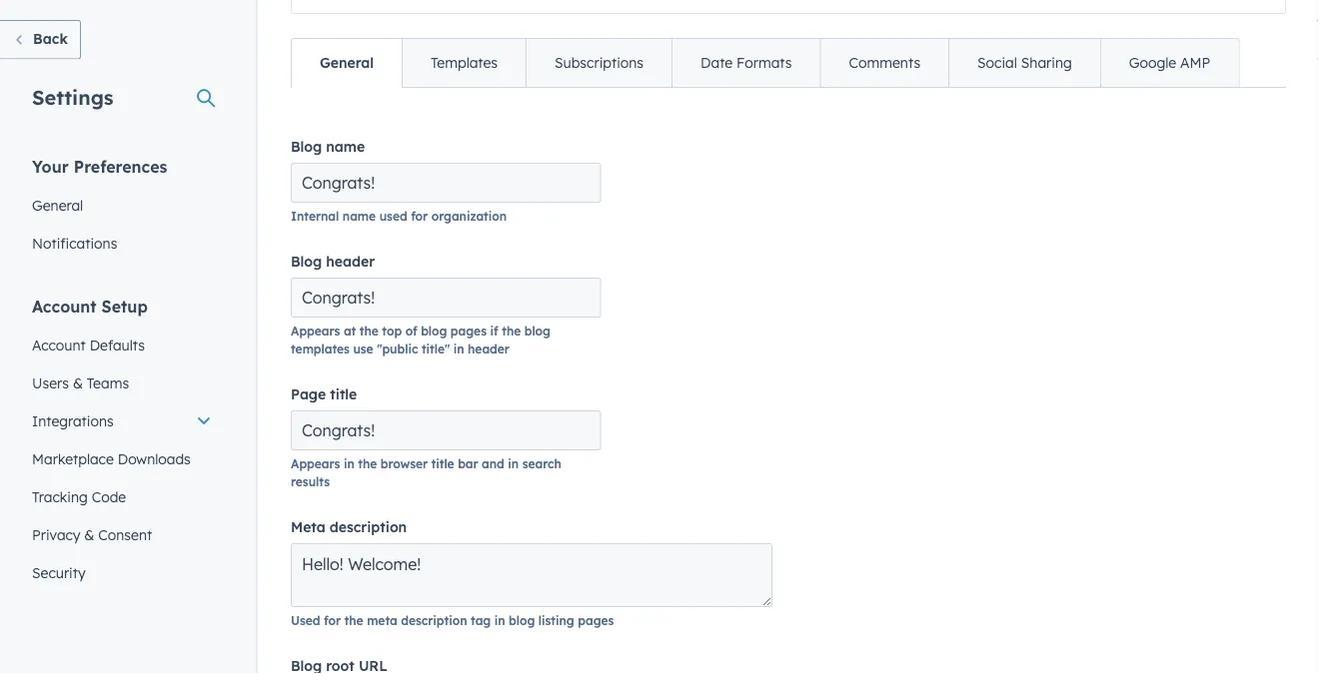 Task type: vqa. For each thing, say whether or not it's contained in the screenshot.


Task type: locate. For each thing, give the bounding box(es) containing it.
Hello! Welcome! text field
[[291, 544, 773, 608]]

pages
[[451, 323, 487, 338], [578, 613, 614, 628]]

1 vertical spatial pages
[[578, 613, 614, 628]]

blog for blog header
[[291, 253, 322, 270]]

general link
[[20, 186, 224, 224]]

Blog header text field
[[291, 278, 601, 318]]

0 horizontal spatial title
[[330, 386, 357, 403]]

the
[[360, 323, 379, 338], [502, 323, 521, 338], [358, 456, 377, 471], [344, 613, 363, 628]]

social sharing
[[978, 54, 1072, 71]]

and
[[482, 456, 505, 471]]

blog header
[[291, 253, 375, 270]]

2 blog from the top
[[291, 253, 322, 270]]

tracking
[[32, 488, 88, 506]]

2 account from the top
[[32, 336, 86, 354]]

1 horizontal spatial &
[[84, 526, 94, 544]]

account up users
[[32, 336, 86, 354]]

general down your
[[32, 196, 83, 214]]

1 account from the top
[[32, 296, 97, 316]]

1 horizontal spatial general
[[320, 54, 374, 71]]

title
[[330, 386, 357, 403], [431, 456, 454, 471]]

header down if
[[468, 341, 510, 356]]

0 horizontal spatial &
[[73, 374, 83, 392]]

general inside general button
[[320, 54, 374, 71]]

the for title
[[358, 456, 377, 471]]

the up use
[[360, 323, 379, 338]]

1 blog from the top
[[291, 138, 322, 155]]

in left browser
[[344, 456, 355, 471]]

marketplace downloads link
[[20, 440, 224, 478]]

0 vertical spatial account
[[32, 296, 97, 316]]

general button
[[292, 39, 402, 87]]

appears up results
[[291, 456, 340, 471]]

navigation
[[291, 38, 1240, 88]]

name up the internal at the top of page
[[326, 138, 365, 155]]

title inside appears in the browser title bar and in search results
[[431, 456, 454, 471]]

subscriptions
[[555, 54, 644, 71]]

google amp
[[1129, 54, 1211, 71]]

header
[[326, 253, 375, 270], [468, 341, 510, 356]]

in inside appears at the top of blog pages if the blog templates use "public title" in header
[[454, 341, 464, 356]]

bar
[[458, 456, 478, 471]]

1 vertical spatial name
[[343, 208, 376, 223]]

use
[[353, 341, 374, 356]]

1 vertical spatial header
[[468, 341, 510, 356]]

appears inside appears in the browser title bar and in search results
[[291, 456, 340, 471]]

0 horizontal spatial for
[[324, 613, 341, 628]]

your
[[32, 156, 69, 176]]

name for internal
[[343, 208, 376, 223]]

name
[[326, 138, 365, 155], [343, 208, 376, 223]]

blog
[[291, 138, 322, 155], [291, 253, 322, 270]]

description left tag on the bottom left of page
[[401, 613, 467, 628]]

tag
[[471, 613, 491, 628]]

account defaults
[[32, 336, 145, 354]]

0 horizontal spatial pages
[[451, 323, 487, 338]]

general inside general link
[[32, 196, 83, 214]]

account setup
[[32, 296, 148, 316]]

title right page
[[330, 386, 357, 403]]

date formats
[[701, 54, 792, 71]]

account defaults link
[[20, 326, 224, 364]]

appears
[[291, 323, 340, 338], [291, 456, 340, 471]]

privacy
[[32, 526, 80, 544]]

name left used
[[343, 208, 376, 223]]

in right title"
[[454, 341, 464, 356]]

1 vertical spatial blog
[[291, 253, 322, 270]]

templates
[[431, 54, 498, 71]]

top
[[382, 323, 402, 338]]

description right meta at the left
[[330, 519, 407, 536]]

blog
[[421, 323, 447, 338], [525, 323, 551, 338], [509, 613, 535, 628]]

description
[[330, 519, 407, 536], [401, 613, 467, 628]]

date
[[701, 54, 733, 71]]

appears up "templates"
[[291, 323, 340, 338]]

0 vertical spatial header
[[326, 253, 375, 270]]

the inside appears in the browser title bar and in search results
[[358, 456, 377, 471]]

in right and
[[508, 456, 519, 471]]

1 horizontal spatial for
[[411, 208, 428, 223]]

used
[[380, 208, 407, 223]]

1 horizontal spatial title
[[431, 456, 454, 471]]

1 vertical spatial account
[[32, 336, 86, 354]]

account
[[32, 296, 97, 316], [32, 336, 86, 354]]

browser
[[381, 456, 428, 471]]

1 horizontal spatial header
[[468, 341, 510, 356]]

templates button
[[402, 39, 526, 87]]

blog name
[[291, 138, 365, 155]]

code
[[92, 488, 126, 506]]

0 vertical spatial description
[[330, 519, 407, 536]]

the left meta
[[344, 613, 363, 628]]

preferences
[[74, 156, 167, 176]]

0 vertical spatial blog
[[291, 138, 322, 155]]

back link
[[0, 20, 81, 59]]

0 vertical spatial pages
[[451, 323, 487, 338]]

header down the internal at the top of page
[[326, 253, 375, 270]]

search
[[523, 456, 562, 471]]

0 vertical spatial for
[[411, 208, 428, 223]]

pages left if
[[451, 323, 487, 338]]

1 vertical spatial &
[[84, 526, 94, 544]]

pages right listing
[[578, 613, 614, 628]]

users & teams
[[32, 374, 129, 392]]

meta
[[367, 613, 398, 628]]

comments
[[849, 54, 921, 71]]

privacy & consent link
[[20, 516, 224, 554]]

account up account defaults
[[32, 296, 97, 316]]

general
[[320, 54, 374, 71], [32, 196, 83, 214]]

account for account defaults
[[32, 336, 86, 354]]

defaults
[[90, 336, 145, 354]]

0 vertical spatial appears
[[291, 323, 340, 338]]

1 appears from the top
[[291, 323, 340, 338]]

of
[[406, 323, 417, 338]]

in
[[454, 341, 464, 356], [344, 456, 355, 471], [508, 456, 519, 471], [495, 613, 505, 628]]

blog down the internal at the top of page
[[291, 253, 322, 270]]

subscriptions button
[[526, 39, 672, 87]]

header inside appears at the top of blog pages if the blog templates use "public title" in header
[[468, 341, 510, 356]]

privacy & consent
[[32, 526, 152, 544]]

blog up the internal at the top of page
[[291, 138, 322, 155]]

appears inside appears at the top of blog pages if the blog templates use "public title" in header
[[291, 323, 340, 338]]

& right privacy
[[84, 526, 94, 544]]

2 appears from the top
[[291, 456, 340, 471]]

&
[[73, 374, 83, 392], [84, 526, 94, 544]]

security
[[32, 564, 86, 582]]

0 vertical spatial &
[[73, 374, 83, 392]]

Blog name text field
[[291, 163, 601, 203]]

title left the bar
[[431, 456, 454, 471]]

1 vertical spatial title
[[431, 456, 454, 471]]

0 vertical spatial general
[[320, 54, 374, 71]]

the right if
[[502, 323, 521, 338]]

for
[[411, 208, 428, 223], [324, 613, 341, 628]]

1 vertical spatial general
[[32, 196, 83, 214]]

0 vertical spatial name
[[326, 138, 365, 155]]

back
[[33, 30, 68, 47]]

general up blog name
[[320, 54, 374, 71]]

the left browser
[[358, 456, 377, 471]]

& right users
[[73, 374, 83, 392]]

page title
[[291, 386, 357, 403]]

title"
[[422, 341, 450, 356]]

the for description
[[344, 613, 363, 628]]

1 vertical spatial appears
[[291, 456, 340, 471]]

0 horizontal spatial general
[[32, 196, 83, 214]]



Task type: describe. For each thing, give the bounding box(es) containing it.
your preferences element
[[20, 155, 224, 262]]

blog left listing
[[509, 613, 535, 628]]

users
[[32, 374, 69, 392]]

Page title text field
[[291, 411, 601, 451]]

comments button
[[820, 39, 949, 87]]

if
[[490, 323, 499, 338]]

0 horizontal spatial header
[[326, 253, 375, 270]]

listing
[[539, 613, 575, 628]]

internal name used for organization
[[291, 208, 507, 223]]

amp
[[1181, 54, 1211, 71]]

settings
[[32, 84, 113, 109]]

tracking code link
[[20, 478, 224, 516]]

results
[[291, 474, 330, 489]]

users & teams link
[[20, 364, 224, 402]]

account setup element
[[20, 295, 224, 592]]

appears for blog
[[291, 323, 340, 338]]

appears in the browser title bar and in search results
[[291, 456, 562, 489]]

0 vertical spatial title
[[330, 386, 357, 403]]

& for users
[[73, 374, 83, 392]]

used
[[291, 613, 320, 628]]

blog right if
[[525, 323, 551, 338]]

blog for blog name
[[291, 138, 322, 155]]

integrations
[[32, 412, 114, 430]]

account for account setup
[[32, 296, 97, 316]]

general for general button
[[320, 54, 374, 71]]

integrations button
[[20, 402, 224, 440]]

pages inside appears at the top of blog pages if the blog templates use "public title" in header
[[451, 323, 487, 338]]

google
[[1129, 54, 1177, 71]]

setup
[[101, 296, 148, 316]]

notifications link
[[20, 224, 224, 262]]

sharing
[[1021, 54, 1072, 71]]

page
[[291, 386, 326, 403]]

teams
[[87, 374, 129, 392]]

meta description element
[[291, 544, 773, 608]]

social
[[978, 54, 1018, 71]]

marketplace
[[32, 450, 114, 468]]

appears for page
[[291, 456, 340, 471]]

downloads
[[118, 450, 191, 468]]

at
[[344, 323, 356, 338]]

& for privacy
[[84, 526, 94, 544]]

the for header
[[360, 323, 379, 338]]

meta
[[291, 519, 326, 536]]

internal
[[291, 208, 339, 223]]

social sharing button
[[949, 39, 1100, 87]]

"public
[[377, 341, 418, 356]]

date formats button
[[672, 39, 820, 87]]

formats
[[737, 54, 792, 71]]

templates
[[291, 341, 350, 356]]

tracking code
[[32, 488, 126, 506]]

general for general link
[[32, 196, 83, 214]]

notifications
[[32, 234, 117, 252]]

appears at the top of blog pages if the blog templates use "public title" in header
[[291, 323, 551, 356]]

1 vertical spatial description
[[401, 613, 467, 628]]

name for blog
[[326, 138, 365, 155]]

consent
[[98, 526, 152, 544]]

navigation containing general
[[291, 38, 1240, 88]]

blog up title"
[[421, 323, 447, 338]]

organization
[[432, 208, 507, 223]]

marketplace downloads
[[32, 450, 191, 468]]

google amp button
[[1100, 39, 1239, 87]]

1 horizontal spatial pages
[[578, 613, 614, 628]]

meta description
[[291, 519, 407, 536]]

in right tag on the bottom left of page
[[495, 613, 505, 628]]

your preferences
[[32, 156, 167, 176]]

security link
[[20, 554, 224, 592]]

1 vertical spatial for
[[324, 613, 341, 628]]

used for the meta description tag in blog listing pages
[[291, 613, 614, 628]]



